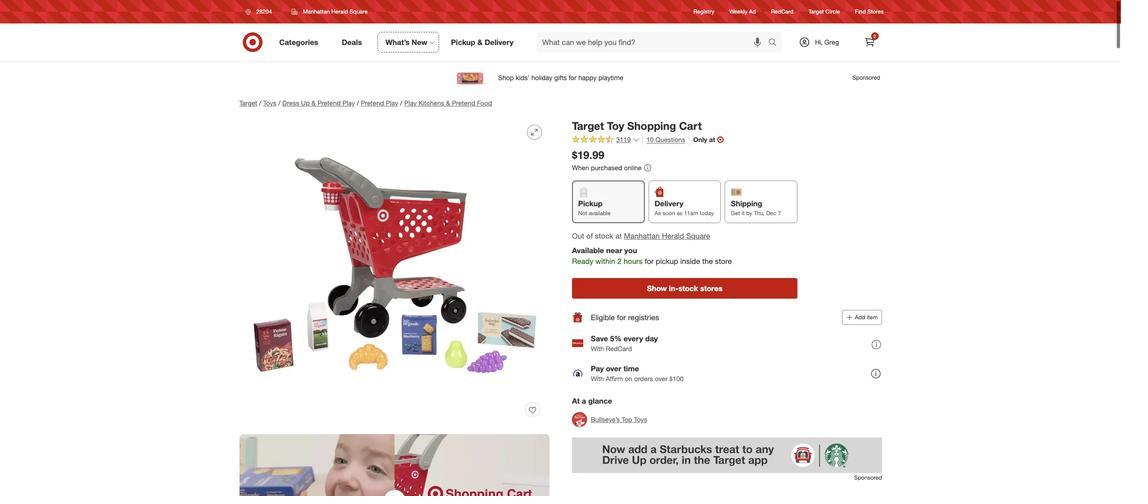 Task type: describe. For each thing, give the bounding box(es) containing it.
redcard inside the save 5% every day with redcard
[[606, 345, 632, 353]]

for inside the available near you ready within 2 hours for pickup inside the store
[[644, 257, 653, 266]]

target for target / toys / dress up & pretend play / pretend play / play kitchens & pretend food
[[239, 99, 257, 107]]

orders
[[634, 375, 653, 383]]

3119 link
[[572, 135, 640, 146]]

shipping
[[731, 199, 762, 209]]

delivery inside delivery as soon as 11am today
[[654, 199, 683, 209]]

deals link
[[334, 32, 374, 53]]

manhattan herald square button
[[286, 3, 374, 20]]

dec
[[766, 210, 776, 217]]

kitchens
[[419, 99, 444, 107]]

purchased
[[591, 164, 622, 172]]

only at
[[693, 136, 715, 144]]

search button
[[764, 32, 787, 54]]

at a glance
[[572, 397, 612, 406]]

hi,
[[815, 38, 823, 46]]

pretend play link
[[361, 99, 398, 107]]

weekly
[[729, 8, 747, 15]]

as
[[654, 210, 661, 217]]

pay over time with affirm on orders over $100
[[591, 364, 683, 383]]

sponsored
[[854, 475, 882, 482]]

target / toys / dress up & pretend play / pretend play / play kitchens & pretend food
[[239, 99, 492, 107]]

delivery as soon as 11am today
[[654, 199, 714, 217]]

bullseye's top toys button
[[572, 410, 647, 431]]

not
[[578, 210, 587, 217]]

2 inside the available near you ready within 2 hours for pickup inside the store
[[617, 257, 621, 266]]

weekly ad
[[729, 8, 756, 15]]

bullseye's top toys
[[591, 416, 647, 424]]

show
[[647, 284, 667, 294]]

only
[[693, 136, 707, 144]]

on
[[625, 375, 632, 383]]

you
[[624, 246, 637, 256]]

11am
[[684, 210, 698, 217]]

out
[[572, 232, 584, 241]]

shipping get it by thu, dec 7
[[731, 199, 781, 217]]

when purchased online
[[572, 164, 641, 172]]

what's new link
[[378, 32, 439, 53]]

10
[[646, 136, 653, 144]]

stock for in-
[[678, 284, 698, 294]]

in-
[[669, 284, 678, 294]]

it
[[741, 210, 745, 217]]

deals
[[342, 37, 362, 47]]

weekly ad link
[[729, 8, 756, 16]]

$100
[[669, 375, 683, 383]]

herald inside manhattan herald square dropdown button
[[331, 8, 348, 15]]

7
[[778, 210, 781, 217]]

show in-stock stores
[[647, 284, 722, 294]]

when
[[572, 164, 589, 172]]

circle
[[826, 8, 840, 15]]

top
[[621, 416, 632, 424]]

soon
[[662, 210, 675, 217]]

1 vertical spatial for
[[617, 313, 626, 322]]

categories
[[279, 37, 318, 47]]

food
[[477, 99, 492, 107]]

1 vertical spatial at
[[615, 232, 622, 241]]

dress up & pretend play link
[[282, 99, 355, 107]]

target circle
[[809, 8, 840, 15]]

1 vertical spatial square
[[686, 232, 710, 241]]

ready
[[572, 257, 593, 266]]

1 vertical spatial manhattan
[[624, 232, 660, 241]]

categories link
[[271, 32, 330, 53]]

greg
[[825, 38, 839, 46]]

get
[[731, 210, 740, 217]]

a
[[582, 397, 586, 406]]

0 vertical spatial advertisement region
[[232, 67, 889, 89]]

at
[[572, 397, 580, 406]]

near
[[606, 246, 622, 256]]

with inside the save 5% every day with redcard
[[591, 345, 604, 353]]

0 horizontal spatial delivery
[[485, 37, 514, 47]]

manhattan herald square
[[303, 8, 368, 15]]

questions
[[655, 136, 685, 144]]

eligible
[[591, 313, 615, 322]]

manhattan inside manhattan herald square dropdown button
[[303, 8, 330, 15]]

1 horizontal spatial redcard
[[771, 8, 794, 15]]

stores
[[700, 284, 722, 294]]

save
[[591, 334, 608, 344]]

2 horizontal spatial &
[[477, 37, 483, 47]]

available
[[572, 246, 604, 256]]

$19.99
[[572, 148, 604, 161]]

day
[[645, 334, 658, 344]]

3 / from the left
[[357, 99, 359, 107]]

pay
[[591, 364, 604, 374]]

find
[[855, 8, 866, 15]]

5%
[[610, 334, 621, 344]]

pickup & delivery link
[[443, 32, 525, 53]]

toy
[[607, 119, 624, 132]]

find stores
[[855, 8, 884, 15]]



Task type: locate. For each thing, give the bounding box(es) containing it.
1 vertical spatial target
[[239, 99, 257, 107]]

target toy shopping cart, 1 of 18 image
[[239, 117, 549, 427]]

1 horizontal spatial over
[[655, 375, 667, 383]]

over up affirm on the right of page
[[606, 364, 621, 374]]

inside
[[680, 257, 700, 266]]

registries
[[628, 313, 659, 322]]

registry link
[[694, 8, 714, 16]]

target for target toy shopping cart
[[572, 119, 604, 132]]

0 vertical spatial manhattan
[[303, 8, 330, 15]]

0 horizontal spatial &
[[312, 99, 316, 107]]

0 horizontal spatial 2
[[617, 257, 621, 266]]

manhattan up you
[[624, 232, 660, 241]]

0 vertical spatial 2
[[873, 33, 876, 39]]

ad
[[749, 8, 756, 15]]

save 5% every day with redcard
[[591, 334, 658, 353]]

add
[[855, 314, 865, 321]]

2 horizontal spatial pretend
[[452, 99, 475, 107]]

every
[[623, 334, 643, 344]]

with
[[591, 345, 604, 353], [591, 375, 604, 383]]

time
[[623, 364, 639, 374]]

4 / from the left
[[400, 99, 402, 107]]

0 vertical spatial at
[[709, 136, 715, 144]]

today
[[700, 210, 714, 217]]

manhattan
[[303, 8, 330, 15], [624, 232, 660, 241]]

pickup inside pickup not available
[[578, 199, 602, 209]]

28204
[[256, 8, 272, 15]]

2 down stores
[[873, 33, 876, 39]]

1 vertical spatial pickup
[[578, 199, 602, 209]]

pickup for &
[[451, 37, 475, 47]]

stores
[[868, 8, 884, 15]]

0 horizontal spatial over
[[606, 364, 621, 374]]

0 vertical spatial toys
[[263, 99, 276, 107]]

for right hours
[[644, 257, 653, 266]]

at
[[709, 136, 715, 144], [615, 232, 622, 241]]

glance
[[588, 397, 612, 406]]

0 horizontal spatial target
[[239, 99, 257, 107]]

add item button
[[842, 310, 882, 325]]

square up 'deals' "link"
[[350, 8, 368, 15]]

2 pretend from the left
[[361, 99, 384, 107]]

1 vertical spatial delivery
[[654, 199, 683, 209]]

1 horizontal spatial herald
[[662, 232, 684, 241]]

1 vertical spatial advertisement region
[[572, 438, 882, 474]]

image gallery element
[[239, 117, 549, 497]]

0 horizontal spatial pretend
[[318, 99, 341, 107]]

new
[[412, 37, 427, 47]]

with down pay
[[591, 375, 604, 383]]

pickup not available
[[578, 199, 610, 217]]

what's
[[385, 37, 410, 47]]

/ right toys 'link'
[[278, 99, 280, 107]]

pickup right new
[[451, 37, 475, 47]]

1 horizontal spatial at
[[709, 136, 715, 144]]

1 horizontal spatial manhattan
[[624, 232, 660, 241]]

3 play from the left
[[404, 99, 417, 107]]

herald down soon
[[662, 232, 684, 241]]

0 vertical spatial target
[[809, 8, 824, 15]]

0 horizontal spatial pickup
[[451, 37, 475, 47]]

herald up deals
[[331, 8, 348, 15]]

affirm
[[606, 375, 623, 383]]

target left toys 'link'
[[239, 99, 257, 107]]

0 horizontal spatial stock
[[595, 232, 613, 241]]

0 vertical spatial for
[[644, 257, 653, 266]]

pickup & delivery
[[451, 37, 514, 47]]

0 vertical spatial herald
[[331, 8, 348, 15]]

toys link
[[263, 99, 276, 107]]

stock inside button
[[678, 284, 698, 294]]

/ left toys 'link'
[[259, 99, 261, 107]]

1 / from the left
[[259, 99, 261, 107]]

target up 3119 link
[[572, 119, 604, 132]]

dress
[[282, 99, 299, 107]]

toys
[[263, 99, 276, 107], [634, 416, 647, 424]]

1 vertical spatial stock
[[678, 284, 698, 294]]

/ right pretend play link
[[400, 99, 402, 107]]

registry
[[694, 8, 714, 15]]

redcard down 5%
[[606, 345, 632, 353]]

0 vertical spatial redcard
[[771, 8, 794, 15]]

1 horizontal spatial &
[[446, 99, 450, 107]]

toys for top
[[634, 416, 647, 424]]

2 / from the left
[[278, 99, 280, 107]]

available near you ready within 2 hours for pickup inside the store
[[572, 246, 732, 266]]

1 horizontal spatial pickup
[[578, 199, 602, 209]]

with down save
[[591, 345, 604, 353]]

0 horizontal spatial play
[[342, 99, 355, 107]]

over left the $100
[[655, 375, 667, 383]]

1 pretend from the left
[[318, 99, 341, 107]]

as
[[676, 210, 682, 217]]

0 vertical spatial delivery
[[485, 37, 514, 47]]

0 vertical spatial stock
[[595, 232, 613, 241]]

1 vertical spatial with
[[591, 375, 604, 383]]

pickup up not
[[578, 199, 602, 209]]

available
[[589, 210, 610, 217]]

toys right top
[[634, 416, 647, 424]]

online
[[624, 164, 641, 172]]

1 vertical spatial over
[[655, 375, 667, 383]]

add item
[[855, 314, 878, 321]]

within
[[595, 257, 615, 266]]

1 horizontal spatial pretend
[[361, 99, 384, 107]]

target circle link
[[809, 8, 840, 16]]

toys left dress
[[263, 99, 276, 107]]

thu,
[[754, 210, 764, 217]]

target link
[[239, 99, 257, 107]]

/ left pretend play link
[[357, 99, 359, 107]]

toys inside button
[[634, 416, 647, 424]]

0 horizontal spatial herald
[[331, 8, 348, 15]]

manhattan herald square button
[[624, 231, 710, 242]]

by
[[746, 210, 752, 217]]

item
[[867, 314, 878, 321]]

0 horizontal spatial for
[[617, 313, 626, 322]]

1 horizontal spatial for
[[644, 257, 653, 266]]

0 horizontal spatial toys
[[263, 99, 276, 107]]

0 horizontal spatial at
[[615, 232, 622, 241]]

1 play from the left
[[342, 99, 355, 107]]

1 horizontal spatial square
[[686, 232, 710, 241]]

1 vertical spatial redcard
[[606, 345, 632, 353]]

delivery
[[485, 37, 514, 47], [654, 199, 683, 209]]

advertisement region
[[232, 67, 889, 89], [572, 438, 882, 474]]

3 pretend from the left
[[452, 99, 475, 107]]

pickup for not
[[578, 199, 602, 209]]

at right 'only'
[[709, 136, 715, 144]]

show in-stock stores button
[[572, 278, 797, 299]]

10 questions
[[646, 136, 685, 144]]

28204 button
[[239, 3, 282, 20]]

target for target circle
[[809, 8, 824, 15]]

/
[[259, 99, 261, 107], [278, 99, 280, 107], [357, 99, 359, 107], [400, 99, 402, 107]]

1 horizontal spatial 2
[[873, 33, 876, 39]]

1 horizontal spatial stock
[[678, 284, 698, 294]]

of
[[586, 232, 593, 241]]

toys for /
[[263, 99, 276, 107]]

0 horizontal spatial redcard
[[606, 345, 632, 353]]

search
[[764, 38, 787, 48]]

manhattan up categories link
[[303, 8, 330, 15]]

play kitchens & pretend food link
[[404, 99, 492, 107]]

1 horizontal spatial play
[[386, 99, 398, 107]]

bullseye's
[[591, 416, 620, 424]]

square inside dropdown button
[[350, 8, 368, 15]]

redcard right ad
[[771, 8, 794, 15]]

the
[[702, 257, 713, 266]]

hi, greg
[[815, 38, 839, 46]]

What can we help you find? suggestions appear below search field
[[537, 32, 771, 53]]

1 horizontal spatial delivery
[[654, 199, 683, 209]]

1 vertical spatial herald
[[662, 232, 684, 241]]

2 with from the top
[[591, 375, 604, 383]]

stock right of
[[595, 232, 613, 241]]

2 vertical spatial target
[[572, 119, 604, 132]]

2 horizontal spatial target
[[809, 8, 824, 15]]

2 play from the left
[[386, 99, 398, 107]]

target inside target circle link
[[809, 8, 824, 15]]

1 horizontal spatial toys
[[634, 416, 647, 424]]

with inside the pay over time with affirm on orders over $100
[[591, 375, 604, 383]]

redcard
[[771, 8, 794, 15], [606, 345, 632, 353]]

store
[[715, 257, 732, 266]]

pickup
[[656, 257, 678, 266]]

3119
[[616, 136, 631, 144]]

find stores link
[[855, 8, 884, 16]]

what's new
[[385, 37, 427, 47]]

at up 'near'
[[615, 232, 622, 241]]

hours
[[623, 257, 642, 266]]

1 vertical spatial 2
[[617, 257, 621, 266]]

1 horizontal spatial target
[[572, 119, 604, 132]]

0 vertical spatial square
[[350, 8, 368, 15]]

over
[[606, 364, 621, 374], [655, 375, 667, 383]]

eligible for registries
[[591, 313, 659, 322]]

target left circle
[[809, 8, 824, 15]]

0 horizontal spatial square
[[350, 8, 368, 15]]

stock for of
[[595, 232, 613, 241]]

2 horizontal spatial play
[[404, 99, 417, 107]]

1 vertical spatial toys
[[634, 416, 647, 424]]

0 vertical spatial over
[[606, 364, 621, 374]]

2 down 'near'
[[617, 257, 621, 266]]

square down 11am
[[686, 232, 710, 241]]

0 vertical spatial with
[[591, 345, 604, 353]]

0 vertical spatial pickup
[[451, 37, 475, 47]]

shopping
[[627, 119, 676, 132]]

for right 'eligible'
[[617, 313, 626, 322]]

1 with from the top
[[591, 345, 604, 353]]

redcard link
[[771, 8, 794, 16]]

0 horizontal spatial manhattan
[[303, 8, 330, 15]]

stock left stores
[[678, 284, 698, 294]]



Task type: vqa. For each thing, say whether or not it's contained in the screenshot.
1 for Qty
no



